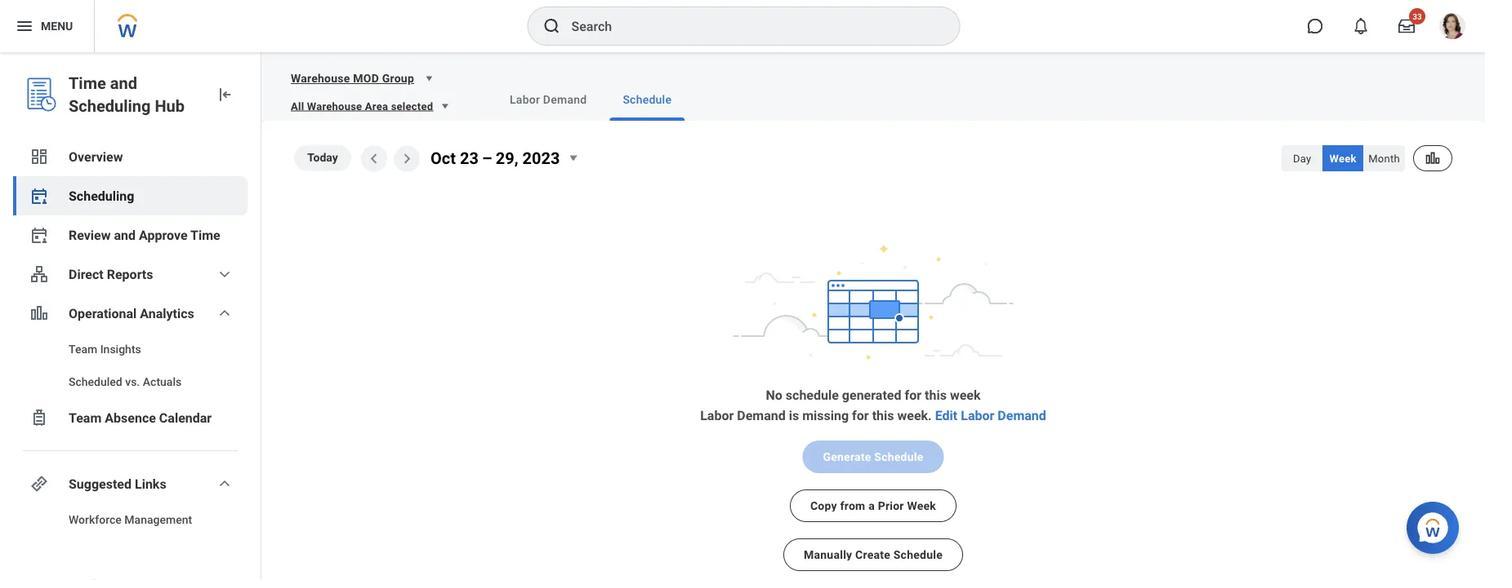 Task type: locate. For each thing, give the bounding box(es) containing it.
scheduling up overview
[[69, 96, 151, 116]]

1 horizontal spatial for
[[905, 388, 922, 404]]

caret down small image right selected
[[436, 98, 453, 114]]

chevron down small image
[[215, 265, 234, 284], [215, 304, 234, 323], [215, 475, 234, 494]]

oct 23 – 29, 2023 button
[[426, 147, 588, 171]]

reports
[[107, 267, 153, 282]]

0 vertical spatial chevron down small image
[[215, 265, 234, 284]]

1 vertical spatial time
[[190, 228, 220, 243]]

scheduled vs. actuals
[[69, 375, 182, 389]]

labor inside button
[[510, 93, 540, 106]]

labor left is
[[700, 409, 734, 424]]

1 horizontal spatial chart image
[[1425, 150, 1441, 167]]

1 vertical spatial scheduling
[[69, 188, 134, 204]]

0 vertical spatial warehouse
[[291, 72, 350, 85]]

week right the day button
[[1330, 152, 1357, 165]]

1 chevron down small image from the top
[[215, 265, 234, 284]]

2 scheduling from the top
[[69, 188, 134, 204]]

oct
[[431, 149, 456, 168]]

scheduling down overview
[[69, 188, 134, 204]]

transformation import image
[[215, 85, 234, 105]]

0 vertical spatial team
[[69, 343, 97, 356]]

actuals
[[143, 375, 182, 389]]

generated
[[842, 388, 901, 404]]

caret down small image for all warehouse area selected
[[436, 98, 453, 114]]

2 vertical spatial schedule
[[893, 549, 943, 562]]

justify image
[[15, 16, 34, 36]]

team down scheduled on the bottom
[[69, 410, 102, 426]]

selected
[[391, 100, 433, 112]]

demand
[[543, 93, 587, 106], [737, 409, 786, 424], [998, 409, 1046, 424]]

overview link
[[13, 137, 248, 176]]

time down menu
[[69, 74, 106, 93]]

chevron down small image for reports
[[215, 265, 234, 284]]

week
[[1330, 152, 1357, 165], [907, 500, 936, 513]]

chart image right month button
[[1425, 150, 1441, 167]]

for down generated
[[852, 409, 869, 424]]

chart image down view team icon
[[29, 304, 49, 323]]

oct 23 – 29, 2023
[[431, 149, 560, 168]]

and up overview link
[[110, 74, 137, 93]]

0 horizontal spatial demand
[[543, 93, 587, 106]]

labor down week
[[961, 409, 994, 424]]

week
[[950, 388, 981, 404]]

1 horizontal spatial week
[[1330, 152, 1357, 165]]

team
[[69, 343, 97, 356], [69, 410, 102, 426]]

2 team from the top
[[69, 410, 102, 426]]

chevron down small image inside 'operational analytics' dropdown button
[[215, 304, 234, 323]]

menu
[[41, 19, 73, 33]]

generate
[[823, 451, 871, 464]]

workforce
[[69, 513, 122, 527]]

0 vertical spatial caret down small image
[[421, 70, 437, 87]]

team absence calendar link
[[13, 399, 248, 438]]

1 horizontal spatial this
[[925, 388, 947, 404]]

overview
[[69, 149, 123, 165]]

links
[[135, 477, 166, 492]]

demand down 'no'
[[737, 409, 786, 424]]

direct
[[69, 267, 104, 282]]

chart image inside 'operational analytics' dropdown button
[[29, 304, 49, 323]]

2 vertical spatial chevron down small image
[[215, 475, 234, 494]]

1 vertical spatial warehouse
[[307, 100, 362, 112]]

scheduled
[[69, 375, 122, 389]]

labor demand
[[510, 93, 587, 106]]

week.
[[897, 409, 932, 424]]

caret down small image for warehouse mod group
[[421, 70, 437, 87]]

group
[[382, 72, 414, 85]]

tab list
[[464, 78, 1466, 121]]

1 horizontal spatial demand
[[737, 409, 786, 424]]

1 vertical spatial chevron down small image
[[215, 304, 234, 323]]

3 chevron down small image from the top
[[215, 475, 234, 494]]

labor up 2023
[[510, 93, 540, 106]]

team insights
[[69, 343, 141, 356]]

this up edit
[[925, 388, 947, 404]]

manually create schedule button
[[783, 539, 963, 572]]

warehouse mod group button
[[281, 62, 444, 95]]

management
[[124, 513, 192, 527]]

scheduling
[[69, 96, 151, 116], [69, 188, 134, 204]]

1 vertical spatial chart image
[[29, 304, 49, 323]]

2 chevron down small image from the top
[[215, 304, 234, 323]]

1 vertical spatial for
[[852, 409, 869, 424]]

chevron down small image inside the suggested links dropdown button
[[215, 475, 234, 494]]

1 scheduling from the top
[[69, 96, 151, 116]]

for up week.
[[905, 388, 922, 404]]

0 vertical spatial for
[[905, 388, 922, 404]]

1 vertical spatial week
[[907, 500, 936, 513]]

0 vertical spatial week
[[1330, 152, 1357, 165]]

missing
[[802, 409, 849, 424]]

1 vertical spatial caret down small image
[[436, 98, 453, 114]]

chart image
[[1425, 150, 1441, 167], [29, 304, 49, 323]]

navigation pane region
[[0, 52, 261, 581]]

1 horizontal spatial labor
[[700, 409, 734, 424]]

chevron left small image
[[364, 149, 384, 169]]

1 vertical spatial and
[[114, 228, 136, 243]]

manually
[[804, 549, 852, 562]]

team up scheduled on the bottom
[[69, 343, 97, 356]]

calendar user solid image
[[29, 225, 49, 245]]

0 horizontal spatial labor
[[510, 93, 540, 106]]

0 horizontal spatial this
[[872, 409, 894, 424]]

0 vertical spatial schedule
[[623, 93, 672, 106]]

demand right edit
[[998, 409, 1046, 424]]

task timeoff image
[[29, 408, 49, 428]]

schedule inside "button"
[[893, 549, 943, 562]]

warehouse inside warehouse mod group button
[[291, 72, 350, 85]]

0 vertical spatial scheduling
[[69, 96, 151, 116]]

tab list containing labor demand
[[464, 78, 1466, 121]]

0 vertical spatial and
[[110, 74, 137, 93]]

and
[[110, 74, 137, 93], [114, 228, 136, 243]]

no
[[766, 388, 782, 404]]

time
[[69, 74, 106, 93], [190, 228, 220, 243]]

0 horizontal spatial chart image
[[29, 304, 49, 323]]

this
[[925, 388, 947, 404], [872, 409, 894, 424]]

1 team from the top
[[69, 343, 97, 356]]

generate schedule
[[823, 451, 924, 464]]

1 horizontal spatial time
[[190, 228, 220, 243]]

manually create schedule
[[804, 549, 943, 562]]

team inside operational analytics 'element'
[[69, 343, 97, 356]]

warehouse inside the all warehouse area selected button
[[307, 100, 362, 112]]

warehouse down warehouse mod group
[[307, 100, 362, 112]]

menu button
[[0, 0, 94, 52]]

caret down small image inside the all warehouse area selected button
[[436, 98, 453, 114]]

week button
[[1323, 145, 1364, 172]]

demand up caret down small icon
[[543, 93, 587, 106]]

0 vertical spatial time
[[69, 74, 106, 93]]

caret down small image inside warehouse mod group button
[[421, 70, 437, 87]]

today button
[[294, 145, 351, 171]]

0 horizontal spatial week
[[907, 500, 936, 513]]

workforce management link
[[13, 504, 248, 537]]

schedule inside button
[[874, 451, 924, 464]]

direct reports button
[[13, 255, 248, 294]]

1 vertical spatial schedule
[[874, 451, 924, 464]]

create
[[855, 549, 890, 562]]

and right review
[[114, 228, 136, 243]]

1 vertical spatial team
[[69, 410, 102, 426]]

review and approve time link
[[13, 216, 248, 255]]

week right prior
[[907, 500, 936, 513]]

for
[[905, 388, 922, 404], [852, 409, 869, 424]]

schedule inside button
[[623, 93, 672, 106]]

schedule
[[623, 93, 672, 106], [874, 451, 924, 464], [893, 549, 943, 562]]

chevron down small image inside direct reports dropdown button
[[215, 265, 234, 284]]

time inside time and scheduling hub
[[69, 74, 106, 93]]

approve
[[139, 228, 188, 243]]

this down generated
[[872, 409, 894, 424]]

caret down small image right group
[[421, 70, 437, 87]]

time and scheduling hub element
[[69, 72, 202, 118]]

area
[[365, 100, 388, 112]]

all warehouse area selected
[[291, 100, 433, 112]]

analytics
[[140, 306, 194, 321]]

and inside time and scheduling hub
[[110, 74, 137, 93]]

copy
[[810, 500, 837, 513]]

time right "approve"
[[190, 228, 220, 243]]

all warehouse area selected button
[[281, 95, 459, 118]]

0 horizontal spatial time
[[69, 74, 106, 93]]

caret down small image
[[421, 70, 437, 87], [436, 98, 453, 114]]

workforce management
[[69, 513, 192, 527]]

warehouse up all
[[291, 72, 350, 85]]

labor
[[510, 93, 540, 106], [700, 409, 734, 424], [961, 409, 994, 424]]

warehouse
[[291, 72, 350, 85], [307, 100, 362, 112]]



Task type: vqa. For each thing, say whether or not it's contained in the screenshot.
left the Time
yes



Task type: describe. For each thing, give the bounding box(es) containing it.
2023
[[522, 149, 560, 168]]

team insights link
[[13, 333, 248, 366]]

edit labor demand link
[[935, 409, 1046, 424]]

scheduling inside time and scheduling hub
[[69, 96, 151, 116]]

oct 23 – 29, 2023 tab panel
[[261, 121, 1485, 581]]

scheduled vs. actuals link
[[13, 366, 248, 399]]

week inside copy from a prior week button
[[907, 500, 936, 513]]

review and approve time
[[69, 228, 220, 243]]

calendar
[[159, 410, 212, 426]]

chevron down small image for links
[[215, 475, 234, 494]]

profile logan mcneil image
[[1439, 13, 1466, 43]]

chevron right small image
[[397, 149, 417, 169]]

hub
[[155, 96, 185, 116]]

1 vertical spatial this
[[872, 409, 894, 424]]

is
[[789, 409, 799, 424]]

suggested
[[69, 477, 132, 492]]

33
[[1413, 11, 1422, 21]]

dashboard image
[[29, 147, 49, 167]]

copy from a prior week
[[810, 500, 936, 513]]

calendar user solid image
[[29, 186, 49, 206]]

labor demand button
[[497, 78, 600, 121]]

absence
[[105, 410, 156, 426]]

and for time
[[110, 74, 137, 93]]

inbox large image
[[1399, 18, 1415, 34]]

suggested links
[[69, 477, 166, 492]]

and for review
[[114, 228, 136, 243]]

scheduling link
[[13, 176, 248, 216]]

schedule button
[[610, 78, 685, 121]]

23 – 29,
[[460, 149, 518, 168]]

from
[[840, 500, 865, 513]]

chevron down small image for analytics
[[215, 304, 234, 323]]

copy from a prior week button
[[790, 490, 957, 523]]

all
[[291, 100, 304, 112]]

day
[[1293, 152, 1311, 165]]

operational analytics element
[[13, 333, 248, 399]]

0 vertical spatial this
[[925, 388, 947, 404]]

demand inside button
[[543, 93, 587, 106]]

vs.
[[125, 375, 140, 389]]

suggested links button
[[13, 465, 248, 504]]

link image
[[29, 475, 49, 494]]

team for team absence calendar
[[69, 410, 102, 426]]

prior
[[878, 500, 904, 513]]

review
[[69, 228, 111, 243]]

month
[[1369, 152, 1400, 165]]

search image
[[542, 16, 562, 36]]

2 horizontal spatial demand
[[998, 409, 1046, 424]]

operational
[[69, 306, 137, 321]]

team for team insights
[[69, 343, 97, 356]]

no schedule generated for this week labor demand is missing for this week. edit labor demand
[[700, 388, 1046, 424]]

a
[[869, 500, 875, 513]]

2 horizontal spatial labor
[[961, 409, 994, 424]]

day button
[[1282, 145, 1323, 172]]

0 vertical spatial chart image
[[1425, 150, 1441, 167]]

direct reports
[[69, 267, 153, 282]]

time and scheduling hub
[[69, 74, 185, 116]]

week inside week button
[[1330, 152, 1357, 165]]

edit
[[935, 409, 958, 424]]

Search Workday  search field
[[571, 8, 926, 44]]

schedule
[[786, 388, 839, 404]]

view team image
[[29, 265, 49, 284]]

team absence calendar
[[69, 410, 212, 426]]

notifications large image
[[1353, 18, 1369, 34]]

mod
[[353, 72, 379, 85]]

caret down small image
[[563, 148, 583, 168]]

generate schedule button
[[803, 441, 944, 474]]

operational analytics
[[69, 306, 194, 321]]

warehouse mod group
[[291, 72, 414, 85]]

33 button
[[1389, 8, 1426, 44]]

insights
[[100, 343, 141, 356]]

today
[[307, 151, 338, 164]]

month button
[[1364, 145, 1405, 172]]

0 horizontal spatial for
[[852, 409, 869, 424]]

operational analytics button
[[13, 294, 248, 333]]



